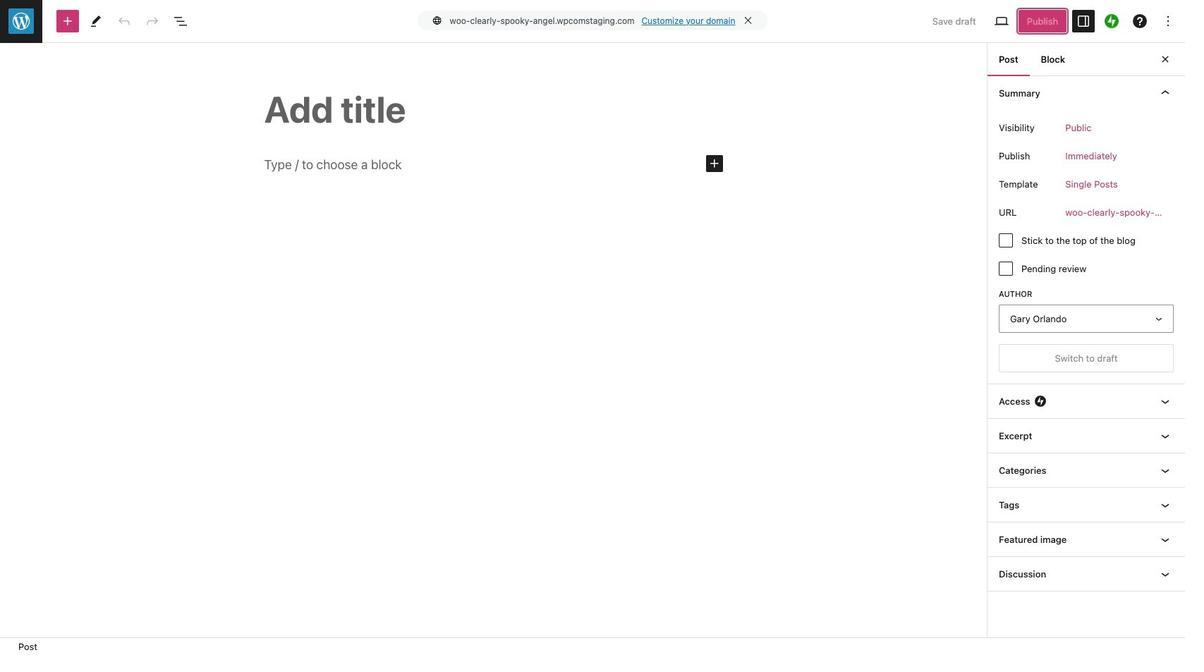 Task type: vqa. For each thing, say whether or not it's contained in the screenshot.
Main menu Navigation
no



Task type: describe. For each thing, give the bounding box(es) containing it.
help image
[[1132, 13, 1149, 30]]

settings image
[[1076, 13, 1093, 30]]

tools image
[[88, 13, 104, 30]]

undo image
[[116, 13, 133, 30]]

redo image
[[144, 13, 161, 30]]

document overview image
[[172, 13, 189, 30]]



Task type: locate. For each thing, give the bounding box(es) containing it.
None checkbox
[[1000, 234, 1014, 248], [1000, 262, 1014, 276], [1000, 234, 1014, 248], [1000, 262, 1014, 276]]

toggle block inserter image
[[59, 13, 76, 30]]

view image
[[994, 13, 1011, 30]]

close settings image
[[1158, 51, 1175, 68]]

tab panel
[[988, 76, 1186, 593]]

options image
[[1161, 13, 1177, 30]]

tab list
[[988, 42, 1077, 76]]

jetpack image
[[1105, 14, 1120, 28]]

editor content region
[[0, 43, 988, 638]]



